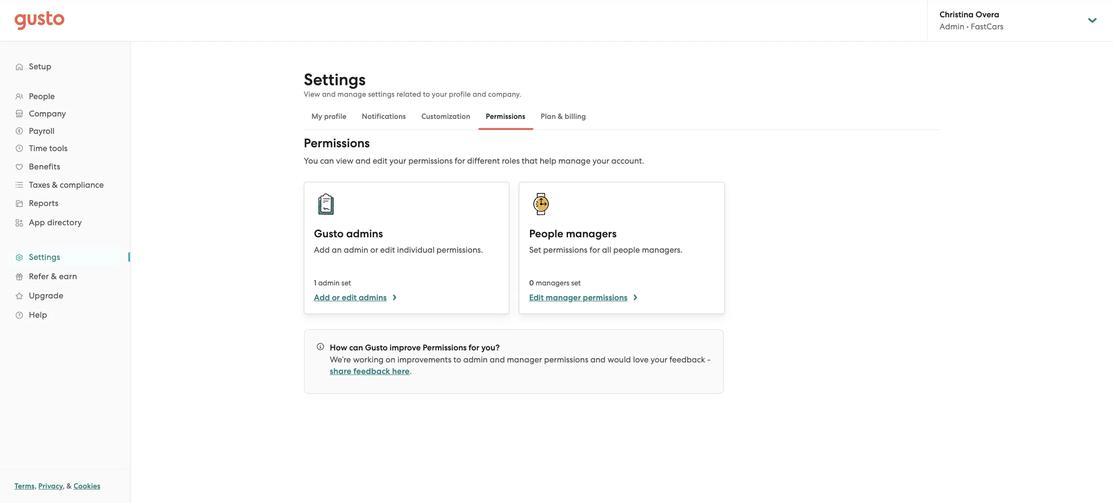 Task type: vqa. For each thing, say whether or not it's contained in the screenshot.
INDIVIDUAL
yes



Task type: describe. For each thing, give the bounding box(es) containing it.
time tools button
[[10, 140, 121, 157]]

different
[[467, 156, 500, 166]]

& left cookies button at left
[[67, 483, 72, 491]]

working
[[353, 355, 384, 365]]

0 managers set
[[529, 279, 581, 288]]

reports
[[29, 199, 59, 208]]

permissions inside how can gusto improve permissions for you? we're working on improvements to admin and manager permissions and would love your feedback - share feedback here .
[[544, 355, 589, 365]]

an
[[332, 245, 342, 255]]

0 horizontal spatial or
[[332, 293, 340, 303]]

refer
[[29, 272, 49, 282]]

company button
[[10, 105, 121, 122]]

compliance
[[60, 180, 104, 190]]

upgrade
[[29, 291, 63, 301]]

love
[[633, 355, 649, 365]]

time tools
[[29, 144, 68, 153]]

& for billing
[[558, 112, 563, 121]]

terms , privacy , & cookies
[[14, 483, 100, 491]]

admin
[[940, 22, 965, 31]]

privacy link
[[38, 483, 63, 491]]

edit manager permissions
[[529, 293, 628, 303]]

company.
[[488, 90, 522, 99]]

0
[[529, 279, 534, 288]]

customization button
[[414, 105, 478, 128]]

your left account.
[[593, 156, 610, 166]]

individual
[[397, 245, 435, 255]]

reports link
[[10, 195, 121, 212]]

taxes & compliance button
[[10, 176, 121, 194]]

setup link
[[10, 58, 121, 75]]

settings view and manage settings related to your profile and company.
[[304, 70, 522, 99]]

-
[[708, 355, 711, 365]]

share
[[330, 367, 352, 377]]

benefits link
[[10, 158, 121, 175]]

cookies button
[[74, 481, 100, 493]]

christina overa admin • fastcars
[[940, 10, 1004, 31]]

& for compliance
[[52, 180, 58, 190]]

or inside gusto admins add an admin or edit individual permissions.
[[371, 245, 378, 255]]

1 , from the left
[[35, 483, 37, 491]]

billing
[[565, 112, 586, 121]]

taxes
[[29, 180, 50, 190]]

set
[[529, 245, 541, 255]]

customization
[[422, 112, 471, 121]]

app
[[29, 218, 45, 228]]

christina
[[940, 10, 974, 20]]

1 vertical spatial admin
[[318, 279, 340, 288]]

payroll button
[[10, 122, 121, 140]]

view
[[336, 156, 354, 166]]

here
[[392, 367, 410, 377]]

notifications
[[362, 112, 406, 121]]

permissions inside 'button'
[[486, 112, 526, 121]]

home image
[[14, 11, 65, 30]]

people for people
[[29, 92, 55, 101]]

related
[[397, 90, 421, 99]]

app directory link
[[10, 214, 121, 231]]

your inside how can gusto improve permissions for you? we're working on improvements to admin and manager permissions and would love your feedback - share feedback here .
[[651, 355, 668, 365]]

benefits
[[29, 162, 60, 172]]

your down notifications "button"
[[390, 156, 407, 166]]

terms link
[[14, 483, 35, 491]]

we're
[[330, 355, 351, 365]]

0 vertical spatial edit
[[373, 156, 388, 166]]

gusto admins add an admin or edit individual permissions.
[[314, 228, 483, 255]]

you
[[304, 156, 318, 166]]

time
[[29, 144, 47, 153]]

profile inside settings view and manage settings related to your profile and company.
[[449, 90, 471, 99]]

on
[[386, 355, 396, 365]]

set for admins
[[342, 279, 351, 288]]

1
[[314, 279, 317, 288]]

gusto navigation element
[[0, 41, 130, 340]]

admin inside gusto admins add an admin or edit individual permissions.
[[344, 245, 369, 255]]

payroll
[[29, 126, 55, 136]]

privacy
[[38, 483, 63, 491]]

setup
[[29, 62, 51, 71]]

settings link
[[10, 249, 121, 266]]

all
[[602, 245, 612, 255]]

0 vertical spatial manager
[[546, 293, 581, 303]]

refer & earn link
[[10, 268, 121, 285]]

people
[[614, 245, 640, 255]]

2 add from the top
[[314, 293, 330, 303]]

improve
[[390, 343, 421, 353]]

view
[[304, 90, 320, 99]]

1 vertical spatial admins
[[359, 293, 387, 303]]

company
[[29, 109, 66, 119]]

plan
[[541, 112, 556, 121]]

app directory
[[29, 218, 82, 228]]

settings
[[368, 90, 395, 99]]

list containing people
[[0, 88, 130, 325]]

permissions button
[[478, 105, 533, 128]]

you?
[[482, 343, 500, 353]]

for inside people managers set permissions for all people managers.
[[590, 245, 600, 255]]

my profile button
[[304, 105, 354, 128]]

gusto inside how can gusto improve permissions for you? we're working on improvements to admin and manager permissions and would love your feedback - share feedback here .
[[365, 343, 388, 353]]

.
[[410, 367, 412, 377]]

people managers set permissions for all people managers.
[[529, 228, 683, 255]]

1 horizontal spatial manage
[[559, 156, 591, 166]]

can for how
[[349, 343, 363, 353]]

share feedback here link
[[330, 367, 410, 377]]



Task type: locate. For each thing, give the bounding box(es) containing it.
settings up refer
[[29, 253, 60, 262]]

permissions up view
[[304, 136, 370, 151]]

0 vertical spatial add
[[314, 245, 330, 255]]

0 vertical spatial settings
[[304, 70, 366, 90]]

0 horizontal spatial ,
[[35, 483, 37, 491]]

managers for 0
[[536, 279, 570, 288]]

manager
[[546, 293, 581, 303], [507, 355, 542, 365]]

managers.
[[642, 245, 683, 255]]

1 vertical spatial gusto
[[365, 343, 388, 353]]

cookies
[[74, 483, 100, 491]]

manage right help
[[559, 156, 591, 166]]

set for managers
[[572, 279, 581, 288]]

1 vertical spatial manage
[[559, 156, 591, 166]]

profile up customization
[[449, 90, 471, 99]]

directory
[[47, 218, 82, 228]]

gusto up an
[[314, 228, 344, 241]]

1 admin set
[[314, 279, 351, 288]]

1 vertical spatial managers
[[536, 279, 570, 288]]

permissions.
[[437, 245, 483, 255]]

people
[[29, 92, 55, 101], [529, 228, 564, 241]]

1 vertical spatial can
[[349, 343, 363, 353]]

1 horizontal spatial settings
[[304, 70, 366, 90]]

permissions inside people managers set permissions for all people managers.
[[543, 245, 588, 255]]

managers right 0
[[536, 279, 570, 288]]

1 horizontal spatial to
[[454, 355, 461, 365]]

admins
[[346, 228, 383, 241], [359, 293, 387, 303]]

can for you
[[320, 156, 334, 166]]

for left "all"
[[590, 245, 600, 255]]

feedback down working
[[354, 367, 390, 377]]

add
[[314, 245, 330, 255], [314, 293, 330, 303]]

0 horizontal spatial people
[[29, 92, 55, 101]]

help
[[29, 310, 47, 320]]

0 horizontal spatial manager
[[507, 355, 542, 365]]

0 vertical spatial manage
[[338, 90, 366, 99]]

1 vertical spatial permissions
[[304, 136, 370, 151]]

manage inside settings view and manage settings related to your profile and company.
[[338, 90, 366, 99]]

1 horizontal spatial can
[[349, 343, 363, 353]]

settings up view
[[304, 70, 366, 90]]

help
[[540, 156, 557, 166]]

your inside settings view and manage settings related to your profile and company.
[[432, 90, 447, 99]]

0 vertical spatial admin
[[344, 245, 369, 255]]

edit
[[529, 293, 544, 303]]

edit right view
[[373, 156, 388, 166]]

1 vertical spatial or
[[332, 293, 340, 303]]

gusto
[[314, 228, 344, 241], [365, 343, 388, 353]]

1 vertical spatial edit
[[380, 245, 395, 255]]

permissions down company.
[[486, 112, 526, 121]]

2 horizontal spatial admin
[[463, 355, 488, 365]]

0 vertical spatial managers
[[566, 228, 617, 241]]

feedback
[[670, 355, 706, 365], [354, 367, 390, 377]]

2 vertical spatial for
[[469, 343, 480, 353]]

permissions up improvements
[[423, 343, 467, 353]]

1 vertical spatial settings
[[29, 253, 60, 262]]

to inside settings view and manage settings related to your profile and company.
[[423, 90, 430, 99]]

settings inside settings link
[[29, 253, 60, 262]]

1 horizontal spatial people
[[529, 228, 564, 241]]

or down '1 admin set'
[[332, 293, 340, 303]]

0 horizontal spatial settings
[[29, 253, 60, 262]]

1 vertical spatial people
[[529, 228, 564, 241]]

settings inside settings view and manage settings related to your profile and company.
[[304, 70, 366, 90]]

to right improvements
[[454, 355, 461, 365]]

notifications button
[[354, 105, 414, 128]]

for left the different
[[455, 156, 465, 166]]

you can view and edit your permissions for different roles that help manage your account.
[[304, 156, 645, 166]]

fastcars
[[971, 22, 1004, 31]]

0 horizontal spatial set
[[342, 279, 351, 288]]

gusto inside gusto admins add an admin or edit individual permissions.
[[314, 228, 344, 241]]

0 vertical spatial people
[[29, 92, 55, 101]]

& right plan
[[558, 112, 563, 121]]

earn
[[59, 272, 77, 282]]

that
[[522, 156, 538, 166]]

admin
[[344, 245, 369, 255], [318, 279, 340, 288], [463, 355, 488, 365]]

refer & earn
[[29, 272, 77, 282]]

0 horizontal spatial manage
[[338, 90, 366, 99]]

manage
[[338, 90, 366, 99], [559, 156, 591, 166]]

set up edit manager permissions
[[572, 279, 581, 288]]

edit
[[373, 156, 388, 166], [380, 245, 395, 255], [342, 293, 357, 303]]

admin inside how can gusto improve permissions for you? we're working on improvements to admin and manager permissions and would love your feedback - share feedback here .
[[463, 355, 488, 365]]

2 vertical spatial permissions
[[423, 343, 467, 353]]

2 vertical spatial edit
[[342, 293, 357, 303]]

to
[[423, 90, 430, 99], [454, 355, 461, 365]]

edit down '1 admin set'
[[342, 293, 357, 303]]

& right taxes
[[52, 180, 58, 190]]

settings
[[304, 70, 366, 90], [29, 253, 60, 262]]

1 horizontal spatial gusto
[[365, 343, 388, 353]]

1 vertical spatial for
[[590, 245, 600, 255]]

add or edit admins
[[314, 293, 387, 303]]

your
[[432, 90, 447, 99], [390, 156, 407, 166], [593, 156, 610, 166], [651, 355, 668, 365]]

gusto up working
[[365, 343, 388, 353]]

manage left settings
[[338, 90, 366, 99]]

edit left individual
[[380, 245, 395, 255]]

0 horizontal spatial profile
[[324, 112, 347, 121]]

0 horizontal spatial permissions
[[304, 136, 370, 151]]

permissions inside how can gusto improve permissions for you? we're working on improvements to admin and manager permissions and would love your feedback - share feedback here .
[[423, 343, 467, 353]]

0 horizontal spatial to
[[423, 90, 430, 99]]

admin right 1
[[318, 279, 340, 288]]

upgrade link
[[10, 287, 121, 305]]

1 vertical spatial add
[[314, 293, 330, 303]]

admin right an
[[344, 245, 369, 255]]

2 set from the left
[[572, 279, 581, 288]]

0 vertical spatial for
[[455, 156, 465, 166]]

profile
[[449, 90, 471, 99], [324, 112, 347, 121]]

1 horizontal spatial or
[[371, 245, 378, 255]]

0 horizontal spatial gusto
[[314, 228, 344, 241]]

add inside gusto admins add an admin or edit individual permissions.
[[314, 245, 330, 255]]

and
[[322, 90, 336, 99], [473, 90, 487, 99], [356, 156, 371, 166], [490, 355, 505, 365], [591, 355, 606, 365]]

how
[[330, 343, 347, 353]]

0 horizontal spatial admin
[[318, 279, 340, 288]]

terms
[[14, 483, 35, 491]]

people for people managers set permissions for all people managers.
[[529, 228, 564, 241]]

or right an
[[371, 245, 378, 255]]

my profile
[[312, 112, 347, 121]]

overa
[[976, 10, 1000, 20]]

0 vertical spatial can
[[320, 156, 334, 166]]

tools
[[49, 144, 68, 153]]

1 horizontal spatial for
[[469, 343, 480, 353]]

managers inside people managers set permissions for all people managers.
[[566, 228, 617, 241]]

set up add or edit admins
[[342, 279, 351, 288]]

permissions
[[409, 156, 453, 166], [543, 245, 588, 255], [583, 293, 628, 303], [544, 355, 589, 365]]

1 set from the left
[[342, 279, 351, 288]]

settings for settings
[[29, 253, 60, 262]]

how can gusto improve permissions for you? we're working on improvements to admin and manager permissions and would love your feedback - share feedback here .
[[330, 343, 711, 377]]

people up company
[[29, 92, 55, 101]]

, left cookies button at left
[[63, 483, 65, 491]]

managers for people
[[566, 228, 617, 241]]

0 vertical spatial profile
[[449, 90, 471, 99]]

1 horizontal spatial ,
[[63, 483, 65, 491]]

set
[[342, 279, 351, 288], [572, 279, 581, 288]]

for inside how can gusto improve permissions for you? we're working on improvements to admin and manager permissions and would love your feedback - share feedback here .
[[469, 343, 480, 353]]

your right 'love'
[[651, 355, 668, 365]]

would
[[608, 355, 631, 365]]

& inside plan & billing button
[[558, 112, 563, 121]]

account.
[[612, 156, 645, 166]]

people button
[[10, 88, 121, 105]]

my
[[312, 112, 323, 121]]

help link
[[10, 307, 121, 324]]

to inside how can gusto improve permissions for you? we're working on improvements to admin and manager permissions and would love your feedback - share feedback here .
[[454, 355, 461, 365]]

plan & billing button
[[533, 105, 594, 128]]

add down 1
[[314, 293, 330, 303]]

2 vertical spatial admin
[[463, 355, 488, 365]]

2 horizontal spatial permissions
[[486, 112, 526, 121]]

0 horizontal spatial feedback
[[354, 367, 390, 377]]

admin down you?
[[463, 355, 488, 365]]

manager inside how can gusto improve permissions for you? we're working on improvements to admin and manager permissions and would love your feedback - share feedback here .
[[507, 355, 542, 365]]

2 horizontal spatial for
[[590, 245, 600, 255]]

1 horizontal spatial admin
[[344, 245, 369, 255]]

2 , from the left
[[63, 483, 65, 491]]

people inside people managers set permissions for all people managers.
[[529, 228, 564, 241]]

& inside refer & earn 'link'
[[51, 272, 57, 282]]

0 horizontal spatial for
[[455, 156, 465, 166]]

permissions
[[486, 112, 526, 121], [304, 136, 370, 151], [423, 343, 467, 353]]

1 vertical spatial profile
[[324, 112, 347, 121]]

1 add from the top
[[314, 245, 330, 255]]

your up customization
[[432, 90, 447, 99]]

1 horizontal spatial manager
[[546, 293, 581, 303]]

managers up "all"
[[566, 228, 617, 241]]

0 vertical spatial admins
[[346, 228, 383, 241]]

1 vertical spatial to
[[454, 355, 461, 365]]

profile inside button
[[324, 112, 347, 121]]

1 horizontal spatial profile
[[449, 90, 471, 99]]

can up working
[[349, 343, 363, 353]]

1 horizontal spatial permissions
[[423, 343, 467, 353]]

& for earn
[[51, 272, 57, 282]]

taxes & compliance
[[29, 180, 104, 190]]

add left an
[[314, 245, 330, 255]]

1 horizontal spatial feedback
[[670, 355, 706, 365]]

improvements
[[398, 355, 452, 365]]

to right the related
[[423, 90, 430, 99]]

0 vertical spatial to
[[423, 90, 430, 99]]

admins inside gusto admins add an admin or edit individual permissions.
[[346, 228, 383, 241]]

people up set
[[529, 228, 564, 241]]

managers
[[566, 228, 617, 241], [536, 279, 570, 288]]

can right you
[[320, 156, 334, 166]]

0 vertical spatial permissions
[[486, 112, 526, 121]]

roles
[[502, 156, 520, 166]]

0 vertical spatial or
[[371, 245, 378, 255]]

list
[[0, 88, 130, 325]]

1 vertical spatial feedback
[[354, 367, 390, 377]]

& inside taxes & compliance dropdown button
[[52, 180, 58, 190]]

0 vertical spatial gusto
[[314, 228, 344, 241]]

can
[[320, 156, 334, 166], [349, 343, 363, 353]]

profile right my in the top left of the page
[[324, 112, 347, 121]]

can inside how can gusto improve permissions for you? we're working on improvements to admin and manager permissions and would love your feedback - share feedback here .
[[349, 343, 363, 353]]

1 vertical spatial manager
[[507, 355, 542, 365]]

•
[[967, 22, 969, 31]]

settings for settings view and manage settings related to your profile and company.
[[304, 70, 366, 90]]

settings tabs tab list
[[304, 103, 940, 130]]

edit inside gusto admins add an admin or edit individual permissions.
[[380, 245, 395, 255]]

feedback left -
[[670, 355, 706, 365]]

people inside people dropdown button
[[29, 92, 55, 101]]

for left you?
[[469, 343, 480, 353]]

,
[[35, 483, 37, 491], [63, 483, 65, 491]]

plan & billing
[[541, 112, 586, 121]]

0 horizontal spatial can
[[320, 156, 334, 166]]

1 horizontal spatial set
[[572, 279, 581, 288]]

, left privacy link
[[35, 483, 37, 491]]

& left earn
[[51, 272, 57, 282]]

0 vertical spatial feedback
[[670, 355, 706, 365]]



